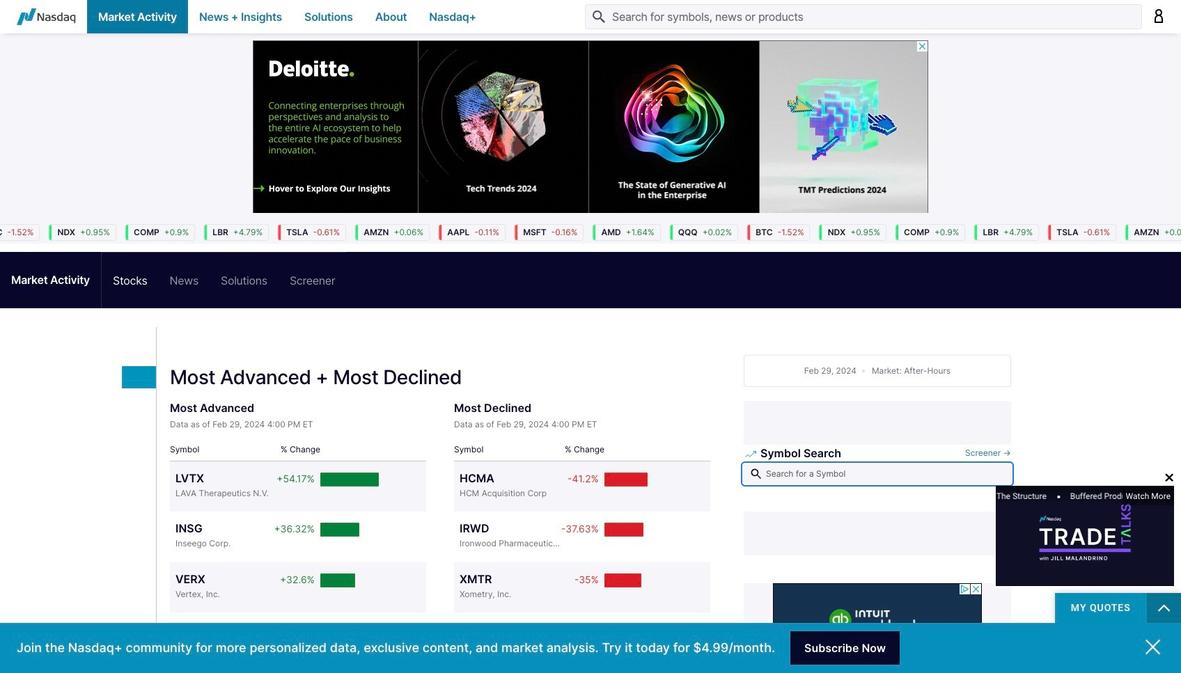 Task type: describe. For each thing, give the bounding box(es) containing it.
0 vertical spatial advertisement element
[[253, 40, 928, 214]]

1 vertical spatial advertisement element
[[773, 584, 982, 673]]

account login - click to log into your account image
[[1153, 9, 1164, 23]]

primary navigation navigation
[[0, 0, 1181, 33]]



Task type: locate. For each thing, give the bounding box(es) containing it.
click to search image
[[749, 467, 763, 481]]

Search Button - Click to open the Search Overlay Modal Box text field
[[585, 4, 1142, 29]]

None search field
[[744, 445, 1011, 490]]

article
[[0, 213, 1181, 673]]

advertisement element
[[253, 40, 928, 214], [773, 584, 982, 673]]

Search for a Symbol text field
[[744, 465, 1011, 484]]

homepage logo url - navigate back to the homepage image
[[17, 8, 76, 25]]

video player element
[[996, 486, 1174, 586]]

click to dismiss this message and remain on nasdaq.com image
[[1146, 640, 1160, 655]]



Task type: vqa. For each thing, say whether or not it's contained in the screenshot.
Click to dismiss this message and remain on Nasdaq.com image
yes



